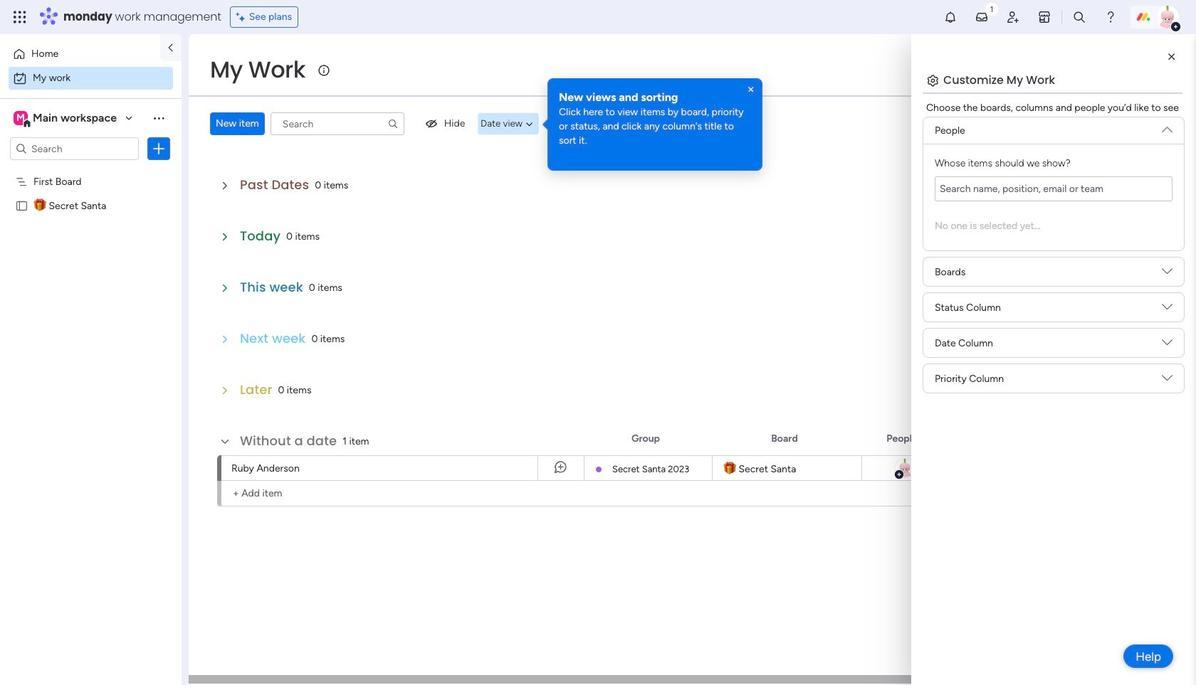 Task type: locate. For each thing, give the bounding box(es) containing it.
2 vertical spatial dapulse dropdown down arrow image
[[1162, 337, 1173, 353]]

0 vertical spatial ruby anderson image
[[1156, 6, 1179, 28]]

1 vertical spatial dapulse dropdown down arrow image
[[1162, 302, 1173, 318]]

2 dapulse dropdown down arrow image from the top
[[1162, 302, 1173, 318]]

dapulse dropdown down arrow image
[[1162, 119, 1173, 135], [1162, 373, 1173, 389]]

main content
[[189, 34, 1196, 686]]

None search field
[[270, 112, 404, 135]]

2 vertical spatial option
[[0, 168, 182, 171]]

1 image
[[985, 1, 998, 17]]

Search name, position, email or team text field
[[935, 177, 1173, 201]]

0 horizontal spatial ruby anderson image
[[894, 458, 915, 479]]

1 vertical spatial dapulse dropdown down arrow image
[[1162, 373, 1173, 389]]

option
[[9, 43, 152, 65], [9, 67, 173, 90], [0, 168, 182, 171]]

1 vertical spatial ruby anderson image
[[894, 458, 915, 479]]

list box
[[0, 166, 182, 410]]

heading
[[559, 90, 751, 105]]

1 dapulse dropdown down arrow image from the top
[[1162, 119, 1173, 135]]

dapulse dropdown down arrow image
[[1162, 266, 1173, 282], [1162, 302, 1173, 318], [1162, 337, 1173, 353]]

help image
[[1104, 10, 1118, 24]]

0 vertical spatial dapulse dropdown down arrow image
[[1162, 266, 1173, 282]]

None text field
[[935, 177, 1173, 201]]

1 horizontal spatial ruby anderson image
[[1156, 6, 1179, 28]]

notifications image
[[943, 10, 958, 24]]

invite members image
[[1006, 10, 1020, 24]]

search everything image
[[1072, 10, 1086, 24]]

search image
[[387, 118, 399, 130]]

0 vertical spatial dapulse dropdown down arrow image
[[1162, 119, 1173, 135]]

ruby anderson image
[[1156, 6, 1179, 28], [894, 458, 915, 479]]



Task type: vqa. For each thing, say whether or not it's contained in the screenshot.
Search name, position, email or team text field
yes



Task type: describe. For each thing, give the bounding box(es) containing it.
options image
[[152, 142, 166, 156]]

see plans image
[[236, 9, 249, 25]]

0 vertical spatial option
[[9, 43, 152, 65]]

2 dapulse dropdown down arrow image from the top
[[1162, 373, 1173, 389]]

1 dapulse dropdown down arrow image from the top
[[1162, 266, 1173, 282]]

monday marketplace image
[[1037, 10, 1052, 24]]

Search in workspace field
[[30, 141, 119, 157]]

Filter dashboard by text search field
[[270, 112, 404, 135]]

3 dapulse dropdown down arrow image from the top
[[1162, 337, 1173, 353]]

workspace selection element
[[14, 110, 119, 128]]

workspace image
[[14, 110, 28, 126]]

public board image
[[15, 199, 28, 212]]

1 vertical spatial option
[[9, 67, 173, 90]]

workspace options image
[[152, 111, 166, 125]]

close image
[[745, 84, 757, 95]]

update feed image
[[975, 10, 989, 24]]

select product image
[[13, 10, 27, 24]]



